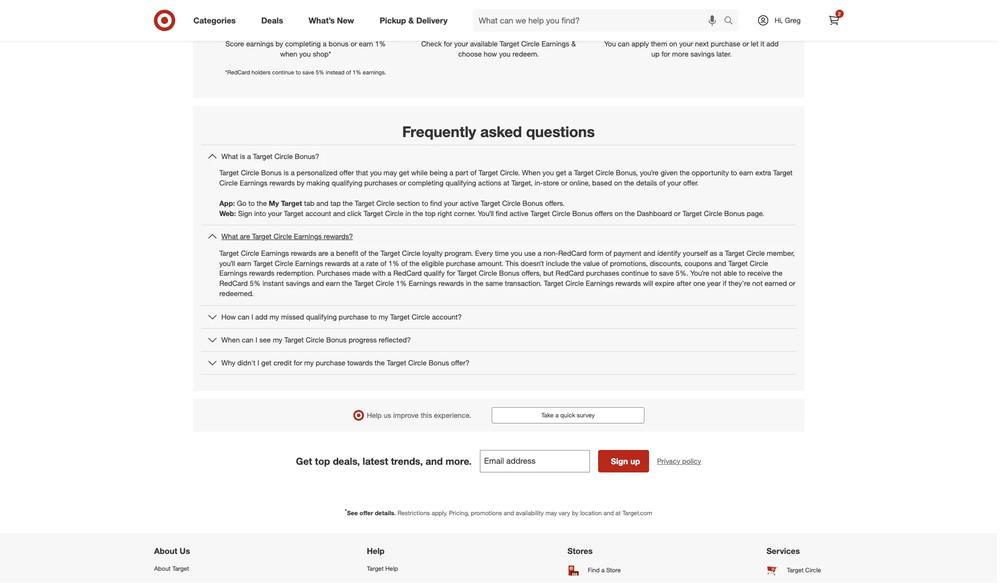 Task type: vqa. For each thing, say whether or not it's contained in the screenshot.
Target Circle Offers Can Help You Save 5-50% On Your Favorite Items.
no



Task type: locate. For each thing, give the bounding box(es) containing it.
can for when
[[242, 335, 254, 344]]

and down tap
[[333, 209, 345, 218]]

are
[[240, 232, 250, 241], [319, 249, 329, 257]]

1 vertical spatial up
[[631, 456, 641, 466]]

i right "didn't"
[[258, 358, 259, 367]]

privacy policy
[[658, 457, 702, 465]]

1% inside score earnings by completing a bonus or earn 1% when you shop*
[[375, 39, 386, 48]]

1 horizontal spatial find
[[496, 209, 508, 218]]

save down shop*
[[303, 69, 314, 76]]

2 vertical spatial can
[[242, 335, 254, 344]]

instead
[[326, 69, 345, 76]]

2 vertical spatial i
[[258, 358, 259, 367]]

offer inside target circle bonus is a personalized offer that you may get while being a part of target circle. when you get a target circle bonus, you're given the opportunity to earn extra target circle earnings rewards by making qualifying purchases or completing qualifying actions at target, in-store or online, based on the details of your offer.
[[340, 168, 354, 177]]

0 horizontal spatial &
[[409, 15, 414, 25]]

click
[[347, 209, 362, 218]]

what inside what is a target circle bonus? dropdown button
[[222, 152, 238, 161]]

active up corner.
[[460, 199, 479, 208]]

for inside you can apply them on your next purchase or let it add up for more savings later.
[[662, 49, 671, 58]]

deals
[[261, 15, 283, 25]]

top left right
[[425, 209, 436, 218]]

1 horizontal spatial &
[[572, 39, 576, 48]]

are down go
[[240, 232, 250, 241]]

to inside target circle bonus is a personalized offer that you may get while being a part of target circle. when you get a target circle bonus, you're given the opportunity to earn extra target circle earnings rewards by making qualifying purchases or completing qualifying actions at target, in-store or online, based on the details of your offer.
[[731, 168, 738, 177]]

can inside you can apply them on your next purchase or let it add up for more savings later.
[[618, 39, 630, 48]]

purchase inside how can i add my missed qualifying purchase to my target circle account? dropdown button
[[339, 312, 369, 321]]

but
[[544, 269, 554, 278]]

1%
[[375, 39, 386, 48], [353, 69, 361, 76], [389, 259, 399, 267], [396, 279, 407, 288]]

1 vertical spatial help
[[367, 546, 385, 556]]

add inside you can apply them on your next purchase or let it add up for more savings later.
[[767, 39, 779, 48]]

earn left extra
[[740, 168, 754, 177]]

purchases inside target circle bonus is a personalized offer that you may get while being a part of target circle. when you get a target circle bonus, you're given the opportunity to earn extra target circle earnings rewards by making qualifying purchases or completing qualifying actions at target, in-store or online, based on the details of your offer.
[[365, 179, 398, 187]]

purchase up progress
[[339, 312, 369, 321]]

5%
[[316, 69, 324, 76], [250, 279, 261, 288]]

2 what from the top
[[222, 232, 238, 241]]

can for how
[[238, 312, 250, 321]]

by up when
[[276, 39, 283, 48]]

1 horizontal spatial by
[[297, 179, 305, 187]]

about for about target
[[154, 565, 171, 572]]

1 horizontal spatial top
[[425, 209, 436, 218]]

this
[[421, 411, 432, 419]]

1 vertical spatial continue
[[622, 269, 649, 278]]

target circle link
[[767, 560, 843, 581]]

when up in-
[[522, 168, 541, 177]]

account?
[[432, 312, 462, 321]]

can right "how"
[[238, 312, 250, 321]]

loyalty
[[423, 249, 443, 257]]

what inside what are target circle earnings rewards? "dropdown button"
[[222, 232, 238, 241]]

up inside you can apply them on your next purchase or let it add up for more savings later.
[[652, 49, 660, 58]]

2
[[838, 11, 841, 17]]

you're
[[691, 269, 710, 278]]

my left missed
[[270, 312, 279, 321]]

earnings up go
[[240, 179, 268, 187]]

1 vertical spatial by
[[297, 179, 305, 187]]

rewards up redemption.
[[291, 249, 317, 257]]

find up right
[[430, 199, 442, 208]]

1 horizontal spatial sign
[[611, 456, 628, 466]]

purchase down when can i see my target circle bonus progress reflected?
[[316, 358, 346, 367]]

0 horizontal spatial may
[[384, 168, 397, 177]]

expire
[[655, 279, 675, 288]]

not down 'receive' on the right
[[753, 279, 763, 288]]

1 vertical spatial may
[[546, 509, 557, 517]]

my
[[269, 199, 279, 208]]

0 vertical spatial up
[[652, 49, 660, 58]]

of right instead
[[346, 69, 351, 76]]

your inside you can apply them on your next purchase or let it add up for more savings later.
[[680, 39, 694, 48]]

2 vertical spatial on
[[615, 209, 623, 218]]

1 vertical spatial 5%
[[250, 279, 261, 288]]

top inside app: go to the my target tab and tap the target circle section to find your active target circle bonus offers. web: sign into your target account and click target circle in the top right corner. you'll find active target circle bonus offers on the dashboard or target circle bonus page.
[[425, 209, 436, 218]]

of up rate
[[360, 249, 367, 257]]

in inside app: go to the my target tab and tap the target circle section to find your active target circle bonus offers. web: sign into your target account and click target circle in the top right corner. you'll find active target circle bonus offers on the dashboard or target circle bonus page.
[[406, 209, 411, 218]]

0 horizontal spatial completing
[[285, 39, 321, 48]]

being
[[430, 168, 448, 177]]

on inside target circle bonus is a personalized offer that you may get while being a part of target circle. when you get a target circle bonus, you're given the opportunity to earn extra target circle earnings rewards by making qualifying purchases or completing qualifying actions at target, in-store or online, based on the details of your offer.
[[614, 179, 622, 187]]

a inside score earnings by completing a bonus or earn 1% when you shop*
[[323, 39, 327, 48]]

rewards
[[270, 179, 295, 187], [291, 249, 317, 257], [325, 259, 351, 267], [249, 269, 275, 278], [439, 279, 464, 288], [616, 279, 641, 288]]

and right location
[[604, 509, 614, 517]]

bonus inside target circle earnings rewards are a benefit of the target circle loyalty program. every time you use a non-redcard form of payment and identify yourself as a target circle member, you'll earn target circle earnings rewards at a rate of 1% of the eligible purchase amount. this doesn't include the value of promotions, discounts, coupons and target circle earnings rewards redemption. purchases made with a redcard qualify for target circle bonus offers, but redcard purchases continue to save 5%. you're not able to receive the redcard 5% instant savings and earn the target circle 1% earnings rewards in the same transaction. target circle earnings rewards will expire after one year if they're not earned or redeemed.
[[499, 269, 520, 278]]

rewards up 'my'
[[270, 179, 295, 187]]

0 horizontal spatial up
[[631, 456, 641, 466]]

after
[[677, 279, 692, 288]]

new
[[337, 15, 354, 25]]

on inside app: go to the my target tab and tap the target circle section to find your active target circle bonus offers. web: sign into your target account and click target circle in the top right corner. you'll find active target circle bonus offers on the dashboard or target circle bonus page.
[[615, 209, 623, 218]]

details
[[637, 179, 658, 187]]

the left same
[[474, 279, 484, 288]]

the up earned
[[773, 269, 783, 278]]

bonus
[[261, 168, 282, 177], [523, 199, 543, 208], [573, 209, 593, 218], [725, 209, 745, 218], [499, 269, 520, 278], [326, 335, 347, 344], [429, 358, 449, 367]]

5% left instead
[[316, 69, 324, 76]]

rewards?
[[324, 232, 353, 241]]

a inside button
[[556, 411, 559, 419]]

1 vertical spatial sign
[[611, 456, 628, 466]]

0 vertical spatial may
[[384, 168, 397, 177]]

every
[[475, 249, 493, 257]]

reflected?
[[379, 335, 411, 344]]

0 vertical spatial by
[[276, 39, 283, 48]]

0 vertical spatial what
[[222, 152, 238, 161]]

earn inside target circle bonus is a personalized offer that you may get while being a part of target circle. when you get a target circle bonus, you're given the opportunity to earn extra target circle earnings rewards by making qualifying purchases or completing qualifying actions at target, in-store or online, based on the details of your offer.
[[740, 168, 754, 177]]

1 horizontal spatial completing
[[408, 179, 444, 187]]

earnings down value
[[586, 279, 614, 288]]

1 horizontal spatial active
[[510, 209, 529, 218]]

more.
[[446, 455, 472, 467]]

0 horizontal spatial in
[[406, 209, 411, 218]]

0 vertical spatial top
[[425, 209, 436, 218]]

us
[[384, 411, 391, 419]]

at inside * see offer details. restrictions apply. pricing, promotions and availability may vary by location and at target.com
[[616, 509, 621, 517]]

1 vertical spatial completing
[[408, 179, 444, 187]]

for right check
[[444, 39, 453, 48]]

0 vertical spatial not
[[712, 269, 722, 278]]

purchase inside why didn't i get credit for my purchase towards the target circle bonus offer? dropdown button
[[316, 358, 346, 367]]

sign inside app: go to the my target tab and tap the target circle section to find your active target circle bonus offers. web: sign into your target account and click target circle in the top right corner. you'll find active target circle bonus offers on the dashboard or target circle bonus page.
[[238, 209, 252, 218]]

0 vertical spatial i
[[252, 312, 253, 321]]

can right you on the right of page
[[618, 39, 630, 48]]

0 vertical spatial offer
[[340, 168, 354, 177]]

my inside when can i see my target circle bonus progress reflected? dropdown button
[[273, 335, 282, 344]]

completing down 'while'
[[408, 179, 444, 187]]

0 horizontal spatial savings
[[286, 279, 310, 288]]

*redcard
[[225, 69, 250, 76]]

purchases inside target circle earnings rewards are a benefit of the target circle loyalty program. every time you use a non-redcard form of payment and identify yourself as a target circle member, you'll earn target circle earnings rewards at a rate of 1% of the eligible purchase amount. this doesn't include the value of promotions, discounts, coupons and target circle earnings rewards redemption. purchases made with a redcard qualify for target circle bonus offers, but redcard purchases continue to save 5%. you're not able to receive the redcard 5% instant savings and earn the target circle 1% earnings rewards in the same transaction. target circle earnings rewards will expire after one year if they're not earned or redeemed.
[[586, 269, 620, 278]]

you inside target circle earnings rewards are a benefit of the target circle loyalty program. every time you use a non-redcard form of payment and identify yourself as a target circle member, you'll earn target circle earnings rewards at a rate of 1% of the eligible purchase amount. this doesn't include the value of promotions, discounts, coupons and target circle earnings rewards redemption. purchases made with a redcard qualify for target circle bonus offers, but redcard purchases continue to save 5%. you're not able to receive the redcard 5% instant savings and earn the target circle 1% earnings rewards in the same transaction. target circle earnings rewards will expire after one year if they're not earned or redeemed.
[[511, 249, 523, 257]]

earnings down account
[[294, 232, 322, 241]]

up
[[652, 49, 660, 58], [631, 456, 641, 466]]

earnings inside target circle bonus is a personalized offer that you may get while being a part of target circle. when you get a target circle bonus, you're given the opportunity to earn extra target circle earnings rewards by making qualifying purchases or completing qualifying actions at target, in-store or online, based on the details of your offer.
[[240, 179, 268, 187]]

about down about us
[[154, 565, 171, 572]]

earn right you'll
[[237, 259, 251, 267]]

hi, greg
[[775, 16, 801, 24]]

to inside dropdown button
[[371, 312, 377, 321]]

0 vertical spatial add
[[767, 39, 779, 48]]

0 vertical spatial &
[[409, 15, 414, 25]]

1 vertical spatial when
[[222, 335, 240, 344]]

a
[[323, 39, 327, 48], [247, 152, 251, 161], [291, 168, 295, 177], [450, 168, 454, 177], [569, 168, 572, 177], [331, 249, 334, 257], [538, 249, 542, 257], [720, 249, 723, 257], [361, 259, 364, 267], [388, 269, 392, 278], [556, 411, 559, 419], [602, 566, 605, 574]]

1 vertical spatial active
[[510, 209, 529, 218]]

target inside "dropdown button"
[[252, 232, 272, 241]]

missed
[[281, 312, 304, 321]]

qualifying up when can i see my target circle bonus progress reflected?
[[306, 312, 337, 321]]

2 about from the top
[[154, 565, 171, 572]]

up inside button
[[631, 456, 641, 466]]

see
[[347, 509, 358, 517]]

take a quick survey
[[542, 411, 595, 419]]

are down "rewards?"
[[319, 249, 329, 257]]

purchase inside you can apply them on your next purchase or let it add up for more savings later.
[[711, 39, 741, 48]]

them
[[651, 39, 668, 48]]

1 vertical spatial savings
[[286, 279, 310, 288]]

1 vertical spatial on
[[614, 179, 622, 187]]

qualifying down that
[[332, 179, 363, 187]]

earnings down what can we help you find? suggestions appear below search box
[[542, 39, 570, 48]]

identify
[[658, 249, 681, 257]]

earnings
[[246, 39, 274, 48]]

0 vertical spatial on
[[670, 39, 678, 48]]

what for what are target circle earnings rewards?
[[222, 232, 238, 241]]

target circle
[[787, 566, 822, 574]]

when
[[522, 168, 541, 177], [222, 335, 240, 344]]

you'll
[[219, 259, 235, 267]]

1 vertical spatial find
[[496, 209, 508, 218]]

0 vertical spatial 5%
[[316, 69, 324, 76]]

continue down promotions, at right top
[[622, 269, 649, 278]]

of up with on the left of page
[[381, 259, 387, 267]]

purchase
[[711, 39, 741, 48], [446, 259, 476, 267], [339, 312, 369, 321], [316, 358, 346, 367]]

0 vertical spatial are
[[240, 232, 250, 241]]

0 vertical spatial savings
[[691, 49, 715, 58]]

form
[[589, 249, 604, 257]]

add
[[767, 39, 779, 48], [255, 312, 268, 321]]

you up the this
[[511, 249, 523, 257]]

1 horizontal spatial is
[[284, 168, 289, 177]]

1 horizontal spatial when
[[522, 168, 541, 177]]

and up discounts,
[[644, 249, 656, 257]]

target inside "link"
[[787, 566, 804, 574]]

1 horizontal spatial get
[[399, 168, 409, 177]]

1 vertical spatial at
[[353, 259, 359, 267]]

eligible
[[422, 259, 444, 267]]

you right when
[[300, 49, 311, 58]]

questions
[[526, 122, 595, 141]]

to right section
[[422, 199, 428, 208]]

*
[[345, 508, 347, 514]]

for
[[444, 39, 453, 48], [662, 49, 671, 58], [447, 269, 456, 278], [294, 358, 302, 367]]

purchases down value
[[586, 269, 620, 278]]

why didn't i get credit for my purchase towards the target circle bonus offer?
[[222, 358, 470, 367]]

apply
[[632, 39, 649, 48]]

frequently asked questions
[[402, 122, 595, 141]]

of right value
[[602, 259, 608, 267]]

completing inside target circle bonus is a personalized offer that you may get while being a part of target circle. when you get a target circle bonus, you're given the opportunity to earn extra target circle earnings rewards by making qualifying purchases or completing qualifying actions at target, in-store or online, based on the details of your offer.
[[408, 179, 444, 187]]

0 vertical spatial help
[[367, 411, 382, 419]]

or inside you can apply them on your next purchase or let it add up for more savings later.
[[743, 39, 749, 48]]

location
[[580, 509, 602, 517]]

continue down when
[[272, 69, 294, 76]]

bonus inside target circle bonus is a personalized offer that you may get while being a part of target circle. when you get a target circle bonus, you're given the opportunity to earn extra target circle earnings rewards by making qualifying purchases or completing qualifying actions at target, in-store or online, based on the details of your offer.
[[261, 168, 282, 177]]

find
[[588, 566, 600, 574]]

earnings
[[542, 39, 570, 48], [240, 179, 268, 187], [294, 232, 322, 241], [261, 249, 289, 257], [295, 259, 323, 267], [219, 269, 247, 278], [409, 279, 437, 288], [586, 279, 614, 288]]

1 horizontal spatial add
[[767, 39, 779, 48]]

1 horizontal spatial in
[[466, 279, 472, 288]]

save
[[303, 69, 314, 76], [659, 269, 674, 278]]

not up "year"
[[712, 269, 722, 278]]

in
[[406, 209, 411, 218], [466, 279, 472, 288]]

1 vertical spatial what
[[222, 232, 238, 241]]

you'll
[[478, 209, 494, 218]]

circle.
[[500, 168, 520, 177]]

earn right bonus
[[359, 39, 373, 48]]

0 horizontal spatial find
[[430, 199, 442, 208]]

you right that
[[370, 168, 382, 177]]

top right get
[[315, 455, 330, 467]]

dashboard
[[637, 209, 672, 218]]

0 vertical spatial in
[[406, 209, 411, 218]]

0 horizontal spatial continue
[[272, 69, 294, 76]]

for inside dropdown button
[[294, 358, 302, 367]]

1 horizontal spatial may
[[546, 509, 557, 517]]

i left "see" on the bottom left of page
[[256, 335, 258, 344]]

redcard
[[559, 249, 587, 257], [394, 269, 422, 278], [556, 269, 584, 278], [219, 279, 248, 288]]

given
[[661, 168, 678, 177]]

2 horizontal spatial at
[[616, 509, 621, 517]]

on right offers
[[615, 209, 623, 218]]

if
[[723, 279, 727, 288]]

target inside check for your available target circle earnings & choose how you redeem.
[[500, 39, 520, 48]]

on up more
[[670, 39, 678, 48]]

the inside dropdown button
[[375, 358, 385, 367]]

circle inside what is a target circle bonus? dropdown button
[[275, 152, 293, 161]]

savings down redemption.
[[286, 279, 310, 288]]

may right that
[[384, 168, 397, 177]]

1 vertical spatial is
[[284, 168, 289, 177]]

1 about from the top
[[154, 546, 177, 556]]

1 horizontal spatial save
[[659, 269, 674, 278]]

earned
[[765, 279, 787, 288]]

or right store
[[561, 179, 568, 187]]

0 horizontal spatial get
[[261, 358, 272, 367]]

1 vertical spatial not
[[753, 279, 763, 288]]

1 horizontal spatial are
[[319, 249, 329, 257]]

1 vertical spatial i
[[256, 335, 258, 344]]

get left 'while'
[[399, 168, 409, 177]]

on down 'bonus,'
[[614, 179, 622, 187]]

1 vertical spatial save
[[659, 269, 674, 278]]

the right towards
[[375, 358, 385, 367]]

web:
[[219, 209, 236, 218]]

1 horizontal spatial purchases
[[586, 269, 620, 278]]

you
[[605, 39, 616, 48]]

1 vertical spatial are
[[319, 249, 329, 257]]

2 vertical spatial by
[[572, 509, 579, 517]]

0 horizontal spatial purchases
[[365, 179, 398, 187]]

your inside check for your available target circle earnings & choose how you redeem.
[[455, 39, 468, 48]]

earnings up redemption.
[[295, 259, 323, 267]]

0 horizontal spatial at
[[353, 259, 359, 267]]

0 vertical spatial when
[[522, 168, 541, 177]]

purchase for let
[[711, 39, 741, 48]]

purchase for my
[[339, 312, 369, 321]]

1 vertical spatial can
[[238, 312, 250, 321]]

0 horizontal spatial is
[[240, 152, 245, 161]]

hi,
[[775, 16, 783, 24]]

or right dashboard
[[674, 209, 681, 218]]

2 vertical spatial at
[[616, 509, 621, 517]]

may left vary
[[546, 509, 557, 517]]

asked
[[481, 122, 522, 141]]

0 vertical spatial save
[[303, 69, 314, 76]]

1 vertical spatial &
[[572, 39, 576, 48]]

about up about target
[[154, 546, 177, 556]]

i for see
[[256, 335, 258, 344]]

how
[[222, 312, 236, 321]]

pricing,
[[449, 509, 470, 517]]

redcard down include
[[556, 269, 584, 278]]

bonus?
[[295, 152, 319, 161]]

your up more
[[680, 39, 694, 48]]

purchases
[[317, 269, 351, 278]]

or right earned
[[789, 279, 796, 288]]

0 horizontal spatial 5%
[[250, 279, 261, 288]]

1 horizontal spatial offer
[[360, 509, 373, 517]]

they're
[[729, 279, 751, 288]]

in left same
[[466, 279, 472, 288]]

purchase up the later.
[[711, 39, 741, 48]]

& right pickup
[[409, 15, 414, 25]]

rewards left will
[[616, 279, 641, 288]]

quick
[[561, 411, 575, 419]]

0 horizontal spatial save
[[303, 69, 314, 76]]

us
[[180, 546, 190, 556]]

1 vertical spatial purchases
[[586, 269, 620, 278]]

0 horizontal spatial are
[[240, 232, 250, 241]]

purchase for the
[[316, 358, 346, 367]]

the left 'eligible'
[[410, 259, 420, 267]]

you right how
[[499, 49, 511, 58]]

completing inside score earnings by completing a bonus or earn 1% when you shop*
[[285, 39, 321, 48]]

will
[[643, 279, 653, 288]]

bonus down the this
[[499, 269, 520, 278]]

to
[[296, 69, 301, 76], [731, 168, 738, 177], [249, 199, 255, 208], [422, 199, 428, 208], [651, 269, 657, 278], [740, 269, 746, 278], [371, 312, 377, 321]]

up down them on the right top of page
[[652, 49, 660, 58]]

1 vertical spatial in
[[466, 279, 472, 288]]

find right you'll at top
[[496, 209, 508, 218]]

redemption.
[[277, 269, 315, 278]]

up left privacy
[[631, 456, 641, 466]]

1 what from the top
[[222, 152, 238, 161]]

you inside score earnings by completing a bonus or earn 1% when you shop*
[[300, 49, 311, 58]]

or
[[351, 39, 357, 48], [743, 39, 749, 48], [400, 179, 406, 187], [561, 179, 568, 187], [674, 209, 681, 218], [789, 279, 796, 288]]

the left value
[[571, 259, 582, 267]]

for down them on the right top of page
[[662, 49, 671, 58]]

qualifying inside how can i add my missed qualifying purchase to my target circle account? dropdown button
[[306, 312, 337, 321]]

0 horizontal spatial top
[[315, 455, 330, 467]]

save down discounts,
[[659, 269, 674, 278]]

and down as
[[715, 259, 727, 267]]

0 vertical spatial can
[[618, 39, 630, 48]]

0 vertical spatial active
[[460, 199, 479, 208]]

0 horizontal spatial add
[[255, 312, 268, 321]]

or inside app: go to the my target tab and tap the target circle section to find your active target circle bonus offers. web: sign into your target account and click target circle in the top right corner. you'll find active target circle bonus offers on the dashboard or target circle bonus page.
[[674, 209, 681, 218]]

find
[[430, 199, 442, 208], [496, 209, 508, 218]]

about target
[[154, 565, 189, 572]]

circle inside how can i add my missed qualifying purchase to my target circle account? dropdown button
[[412, 312, 430, 321]]

qualifying down part
[[446, 179, 477, 187]]

1 vertical spatial add
[[255, 312, 268, 321]]

2 horizontal spatial by
[[572, 509, 579, 517]]

earnings.
[[363, 69, 386, 76]]

0 vertical spatial purchases
[[365, 179, 398, 187]]

0 horizontal spatial offer
[[340, 168, 354, 177]]

0 vertical spatial about
[[154, 546, 177, 556]]

1 horizontal spatial continue
[[622, 269, 649, 278]]

0 vertical spatial completing
[[285, 39, 321, 48]]

redeem.
[[513, 49, 539, 58]]

0 vertical spatial sign
[[238, 209, 252, 218]]

get up store
[[556, 168, 567, 177]]

None text field
[[480, 450, 590, 472]]

receive
[[748, 269, 771, 278]]

of down given
[[660, 179, 666, 187]]

1 vertical spatial about
[[154, 565, 171, 572]]

for inside check for your available target circle earnings & choose how you redeem.
[[444, 39, 453, 48]]



Task type: describe. For each thing, give the bounding box(es) containing it.
to down when
[[296, 69, 301, 76]]

store
[[607, 566, 621, 574]]

stores
[[568, 546, 593, 556]]

2 vertical spatial help
[[386, 565, 398, 572]]

sign up button
[[598, 450, 649, 472]]

you inside check for your available target circle earnings & choose how you redeem.
[[499, 49, 511, 58]]

about for about us
[[154, 546, 177, 556]]

earn inside score earnings by completing a bonus or earn 1% when you shop*
[[359, 39, 373, 48]]

when inside dropdown button
[[222, 335, 240, 344]]

sign up
[[611, 456, 641, 466]]

yourself
[[683, 249, 708, 257]]

for inside target circle earnings rewards are a benefit of the target circle loyalty program. every time you use a non-redcard form of payment and identify yourself as a target circle member, you'll earn target circle earnings rewards at a rate of 1% of the eligible purchase amount. this doesn't include the value of promotions, discounts, coupons and target circle earnings rewards redemption. purchases made with a redcard qualify for target circle bonus offers, but redcard purchases continue to save 5%. you're not able to receive the redcard 5% instant savings and earn the target circle 1% earnings rewards in the same transaction. target circle earnings rewards will expire after one year if they're not earned or redeemed.
[[447, 269, 456, 278]]

earnings down qualify
[[409, 279, 437, 288]]

What can we help you find? suggestions appear below search field
[[473, 9, 727, 32]]

circle inside target circle "link"
[[806, 566, 822, 574]]

discounts,
[[650, 259, 683, 267]]

my inside why didn't i get credit for my purchase towards the target circle bonus offer? dropdown button
[[304, 358, 314, 367]]

your down 'my'
[[268, 209, 282, 218]]

circle inside what are target circle earnings rewards? "dropdown button"
[[274, 232, 292, 241]]

the down section
[[413, 209, 423, 218]]

of right part
[[471, 168, 477, 177]]

able
[[724, 269, 738, 278]]

the up 'into'
[[257, 199, 267, 208]]

and left "more."
[[426, 455, 443, 467]]

and up account
[[317, 199, 329, 208]]

what is a target circle bonus? button
[[201, 145, 797, 168]]

bonus
[[329, 39, 349, 48]]

add inside dropdown button
[[255, 312, 268, 321]]

in inside target circle earnings rewards are a benefit of the target circle loyalty program. every time you use a non-redcard form of payment and identify yourself as a target circle member, you'll earn target circle earnings rewards at a rate of 1% of the eligible purchase amount. this doesn't include the value of promotions, discounts, coupons and target circle earnings rewards redemption. purchases made with a redcard qualify for target circle bonus offers, but redcard purchases continue to save 5%. you're not able to receive the redcard 5% instant savings and earn the target circle 1% earnings rewards in the same transaction. target circle earnings rewards will expire after one year if they're not earned or redeemed.
[[466, 279, 472, 288]]

coupons
[[685, 259, 713, 267]]

purchase inside target circle earnings rewards are a benefit of the target circle loyalty program. every time you use a non-redcard form of payment and identify yourself as a target circle member, you'll earn target circle earnings rewards at a rate of 1% of the eligible purchase amount. this doesn't include the value of promotions, discounts, coupons and target circle earnings rewards redemption. purchases made with a redcard qualify for target circle bonus offers, but redcard purchases continue to save 5%. you're not able to receive the redcard 5% instant savings and earn the target circle 1% earnings rewards in the same transaction. target circle earnings rewards will expire after one year if they're not earned or redeemed.
[[446, 259, 476, 267]]

this
[[506, 259, 519, 267]]

how can i add my missed qualifying purchase to my target circle account? button
[[201, 306, 797, 328]]

target circle bonus is a personalized offer that you may get while being a part of target circle. when you get a target circle bonus, you're given the opportunity to earn extra target circle earnings rewards by making qualifying purchases or completing qualifying actions at target, in-store or online, based on the details of your offer.
[[219, 168, 793, 187]]

doesn't
[[521, 259, 544, 267]]

rate
[[366, 259, 379, 267]]

when inside target circle bonus is a personalized offer that you may get while being a part of target circle. when you get a target circle bonus, you're given the opportunity to earn extra target circle earnings rewards by making qualifying purchases or completing qualifying actions at target, in-store or online, based on the details of your offer.
[[522, 168, 541, 177]]

get
[[296, 455, 312, 467]]

offer?
[[451, 358, 470, 367]]

deals,
[[333, 455, 360, 467]]

at inside target circle bonus is a personalized offer that you may get while being a part of target circle. when you get a target circle bonus, you're given the opportunity to earn extra target circle earnings rewards by making qualifying purchases or completing qualifying actions at target, in-store or online, based on the details of your offer.
[[504, 179, 510, 187]]

bonus,
[[616, 168, 638, 177]]

earn down purchases
[[326, 279, 340, 288]]

0 horizontal spatial active
[[460, 199, 479, 208]]

deals link
[[253, 9, 296, 32]]

of left 'eligible'
[[401, 259, 408, 267]]

0 vertical spatial find
[[430, 199, 442, 208]]

offers.
[[545, 199, 565, 208]]

pickup
[[380, 15, 406, 25]]

value
[[583, 259, 600, 267]]

are inside what are target circle earnings rewards? "dropdown button"
[[240, 232, 250, 241]]

right
[[438, 209, 452, 218]]

into
[[254, 209, 266, 218]]

at inside target circle earnings rewards are a benefit of the target circle loyalty program. every time you use a non-redcard form of payment and identify yourself as a target circle member, you'll earn target circle earnings rewards at a rate of 1% of the eligible purchase amount. this doesn't include the value of promotions, discounts, coupons and target circle earnings rewards redemption. purchases made with a redcard qualify for target circle bonus offers, but redcard purchases continue to save 5%. you're not able to receive the redcard 5% instant savings and earn the target circle 1% earnings rewards in the same transaction. target circle earnings rewards will expire after one year if they're not earned or redeemed.
[[353, 259, 359, 267]]

or inside score earnings by completing a bonus or earn 1% when you shop*
[[351, 39, 357, 48]]

circle inside why didn't i get credit for my purchase towards the target circle bonus offer? dropdown button
[[409, 358, 427, 367]]

you up store
[[543, 168, 554, 177]]

sign inside button
[[611, 456, 628, 466]]

your inside target circle bonus is a personalized offer that you may get while being a part of target circle. when you get a target circle bonus, you're given the opportunity to earn extra target circle earnings rewards by making qualifying purchases or completing qualifying actions at target, in-store or online, based on the details of your offer.
[[668, 179, 682, 187]]

1 horizontal spatial not
[[753, 279, 763, 288]]

earnings down you'll
[[219, 269, 247, 278]]

policy
[[683, 457, 702, 465]]

save inside target circle earnings rewards are a benefit of the target circle loyalty program. every time you use a non-redcard form of payment and identify yourself as a target circle member, you'll earn target circle earnings rewards at a rate of 1% of the eligible purchase amount. this doesn't include the value of promotions, discounts, coupons and target circle earnings rewards redemption. purchases made with a redcard qualify for target circle bonus offers, but redcard purchases continue to save 5%. you're not able to receive the redcard 5% instant savings and earn the target circle 1% earnings rewards in the same transaction. target circle earnings rewards will expire after one year if they're not earned or redeemed.
[[659, 269, 674, 278]]

a inside dropdown button
[[247, 152, 251, 161]]

redcard up redeemed.
[[219, 279, 248, 288]]

let
[[751, 39, 759, 48]]

or inside target circle earnings rewards are a benefit of the target circle loyalty program. every time you use a non-redcard form of payment and identify yourself as a target circle member, you'll earn target circle earnings rewards at a rate of 1% of the eligible purchase amount. this doesn't include the value of promotions, discounts, coupons and target circle earnings rewards redemption. purchases made with a redcard qualify for target circle bonus offers, but redcard purchases continue to save 5%. you're not able to receive the redcard 5% instant savings and earn the target circle 1% earnings rewards in the same transaction. target circle earnings rewards will expire after one year if they're not earned or redeemed.
[[789, 279, 796, 288]]

instant
[[263, 279, 284, 288]]

help for help us improve this experience.
[[367, 411, 382, 419]]

check
[[421, 39, 442, 48]]

qualify
[[424, 269, 445, 278]]

personalized
[[297, 168, 338, 177]]

more
[[672, 49, 689, 58]]

page.
[[747, 209, 765, 218]]

0 vertical spatial continue
[[272, 69, 294, 76]]

circle inside when can i see my target circle bonus progress reflected? dropdown button
[[306, 335, 324, 344]]

the up rate
[[369, 249, 379, 257]]

score
[[226, 39, 244, 48]]

as
[[710, 249, 718, 257]]

may inside target circle bonus is a personalized offer that you may get while being a part of target circle. when you get a target circle bonus, you're given the opportunity to earn extra target circle earnings rewards by making qualifying purchases or completing qualifying actions at target, in-store or online, based on the details of your offer.
[[384, 168, 397, 177]]

bonus left page.
[[725, 209, 745, 218]]

and left availability at the bottom right of the page
[[504, 509, 514, 517]]

is inside target circle bonus is a personalized offer that you may get while being a part of target circle. when you get a target circle bonus, you're given the opportunity to earn extra target circle earnings rewards by making qualifying purchases or completing qualifying actions at target, in-store or online, based on the details of your offer.
[[284, 168, 289, 177]]

to right go
[[249, 199, 255, 208]]

5% inside target circle earnings rewards are a benefit of the target circle loyalty program. every time you use a non-redcard form of payment and identify yourself as a target circle member, you'll earn target circle earnings rewards at a rate of 1% of the eligible purchase amount. this doesn't include the value of promotions, discounts, coupons and target circle earnings rewards redemption. purchases made with a redcard qualify for target circle bonus offers, but redcard purchases continue to save 5%. you're not able to receive the redcard 5% instant savings and earn the target circle 1% earnings rewards in the same transaction. target circle earnings rewards will expire after one year if they're not earned or redeemed.
[[250, 279, 261, 288]]

score earnings by completing a bonus or earn 1% when you shop*
[[226, 39, 386, 58]]

see
[[259, 335, 271, 344]]

rewards up purchases
[[325, 259, 351, 267]]

offer.
[[684, 179, 699, 187]]

it
[[761, 39, 765, 48]]

by inside target circle bonus is a personalized offer that you may get while being a part of target circle. when you get a target circle bonus, you're given the opportunity to earn extra target circle earnings rewards by making qualifying purchases or completing qualifying actions at target, in-store or online, based on the details of your offer.
[[297, 179, 305, 187]]

benefit
[[336, 249, 359, 257]]

rewards up instant
[[249, 269, 275, 278]]

opportunity
[[692, 168, 729, 177]]

how can i add my missed qualifying purchase to my target circle account?
[[222, 312, 462, 321]]

promotions
[[471, 509, 502, 517]]

*redcard holders continue to save 5% instead of 1% earnings.
[[225, 69, 386, 76]]

1 horizontal spatial 5%
[[316, 69, 324, 76]]

include
[[546, 259, 569, 267]]

to up they're
[[740, 269, 746, 278]]

circle inside check for your available target circle earnings & choose how you redeem.
[[522, 39, 540, 48]]

holders
[[252, 69, 271, 76]]

offers,
[[522, 269, 542, 278]]

bonus left offers
[[573, 209, 593, 218]]

later.
[[717, 49, 732, 58]]

redcard up include
[[559, 249, 587, 257]]

to up will
[[651, 269, 657, 278]]

and down purchases
[[312, 279, 324, 288]]

earnings down what are target circle earnings rewards?
[[261, 249, 289, 257]]

trends,
[[391, 455, 423, 467]]

your up right
[[444, 199, 458, 208]]

what are target circle earnings rewards?
[[222, 232, 353, 241]]

the down purchases
[[342, 279, 352, 288]]

same
[[486, 279, 503, 288]]

offer inside * see offer details. restrictions apply. pricing, promotions and availability may vary by location and at target.com
[[360, 509, 373, 517]]

extra
[[756, 168, 772, 177]]

the up "click"
[[343, 199, 353, 208]]

frequently
[[402, 122, 477, 141]]

made
[[352, 269, 371, 278]]

rewards down qualify
[[439, 279, 464, 288]]

use
[[525, 249, 536, 257]]

2 link
[[823, 9, 846, 32]]

or up section
[[400, 179, 406, 187]]

the up offer.
[[680, 168, 690, 177]]

didn't
[[238, 358, 256, 367]]

when can i see my target circle bonus progress reflected? button
[[201, 329, 797, 351]]

greg
[[785, 16, 801, 24]]

by inside * see offer details. restrictions apply. pricing, promotions and availability may vary by location and at target.com
[[572, 509, 579, 517]]

tab
[[304, 199, 315, 208]]

get inside dropdown button
[[261, 358, 272, 367]]

i for add
[[252, 312, 253, 321]]

categories link
[[185, 9, 249, 32]]

the down 'bonus,'
[[624, 179, 635, 187]]

i for get
[[258, 358, 259, 367]]

savings inside you can apply them on your next purchase or let it add up for more savings later.
[[691, 49, 715, 58]]

improve
[[393, 411, 419, 419]]

on inside you can apply them on your next purchase or let it add up for more savings later.
[[670, 39, 678, 48]]

delivery
[[416, 15, 448, 25]]

apply.
[[432, 509, 448, 517]]

are inside target circle earnings rewards are a benefit of the target circle loyalty program. every time you use a non-redcard form of payment and identify yourself as a target circle member, you'll earn target circle earnings rewards at a rate of 1% of the eligible purchase amount. this doesn't include the value of promotions, discounts, coupons and target circle earnings rewards redemption. purchases made with a redcard qualify for target circle bonus offers, but redcard purchases continue to save 5%. you're not able to receive the redcard 5% instant savings and earn the target circle 1% earnings rewards in the same transaction. target circle earnings rewards will expire after one year if they're not earned or redeemed.
[[319, 249, 329, 257]]

choose
[[459, 49, 482, 58]]

making
[[307, 179, 330, 187]]

can for you
[[618, 39, 630, 48]]

what is a target circle bonus?
[[222, 152, 319, 161]]

& inside check for your available target circle earnings & choose how you redeem.
[[572, 39, 576, 48]]

earnings inside "dropdown button"
[[294, 232, 322, 241]]

earnings inside check for your available target circle earnings & choose how you redeem.
[[542, 39, 570, 48]]

rewards inside target circle bonus is a personalized offer that you may get while being a part of target circle. when you get a target circle bonus, you're given the opportunity to earn extra target circle earnings rewards by making qualifying purchases or completing qualifying actions at target, in-store or online, based on the details of your offer.
[[270, 179, 295, 187]]

5%.
[[676, 269, 689, 278]]

0 horizontal spatial not
[[712, 269, 722, 278]]

program.
[[445, 249, 473, 257]]

redcard left qualify
[[394, 269, 422, 278]]

the left dashboard
[[625, 209, 635, 218]]

2 horizontal spatial get
[[556, 168, 567, 177]]

payment
[[614, 249, 642, 257]]

survey
[[577, 411, 595, 419]]

find a store
[[588, 566, 621, 574]]

tap
[[331, 199, 341, 208]]

bonus left the offer?
[[429, 358, 449, 367]]

of right form
[[606, 249, 612, 257]]

may inside * see offer details. restrictions apply. pricing, promotions and availability may vary by location and at target.com
[[546, 509, 557, 517]]

take a quick survey button
[[492, 407, 645, 423]]

pickup & delivery
[[380, 15, 448, 25]]

help us improve this experience.
[[367, 411, 471, 419]]

bonus down how can i add my missed qualifying purchase to my target circle account?
[[326, 335, 347, 344]]

my up reflected? on the bottom
[[379, 312, 388, 321]]

bonus down in-
[[523, 199, 543, 208]]

vary
[[559, 509, 571, 517]]

based
[[593, 179, 612, 187]]

help for help
[[367, 546, 385, 556]]

while
[[411, 168, 428, 177]]

redeemed.
[[219, 289, 254, 298]]

continue inside target circle earnings rewards are a benefit of the target circle loyalty program. every time you use a non-redcard form of payment and identify yourself as a target circle member, you'll earn target circle earnings rewards at a rate of 1% of the eligible purchase amount. this doesn't include the value of promotions, discounts, coupons and target circle earnings rewards redemption. purchases made with a redcard qualify for target circle bonus offers, but redcard purchases continue to save 5%. you're not able to receive the redcard 5% instant savings and earn the target circle 1% earnings rewards in the same transaction. target circle earnings rewards will expire after one year if they're not earned or redeemed.
[[622, 269, 649, 278]]

available
[[470, 39, 498, 48]]

savings inside target circle earnings rewards are a benefit of the target circle loyalty program. every time you use a non-redcard form of payment and identify yourself as a target circle member, you'll earn target circle earnings rewards at a rate of 1% of the eligible purchase amount. this doesn't include the value of promotions, discounts, coupons and target circle earnings rewards redemption. purchases made with a redcard qualify for target circle bonus offers, but redcard purchases continue to save 5%. you're not able to receive the redcard 5% instant savings and earn the target circle 1% earnings rewards in the same transaction. target circle earnings rewards will expire after one year if they're not earned or redeemed.
[[286, 279, 310, 288]]

is inside what is a target circle bonus? dropdown button
[[240, 152, 245, 161]]

find a store link
[[568, 560, 631, 581]]

by inside score earnings by completing a bonus or earn 1% when you shop*
[[276, 39, 283, 48]]

what for what is a target circle bonus?
[[222, 152, 238, 161]]

search button
[[720, 9, 744, 34]]



